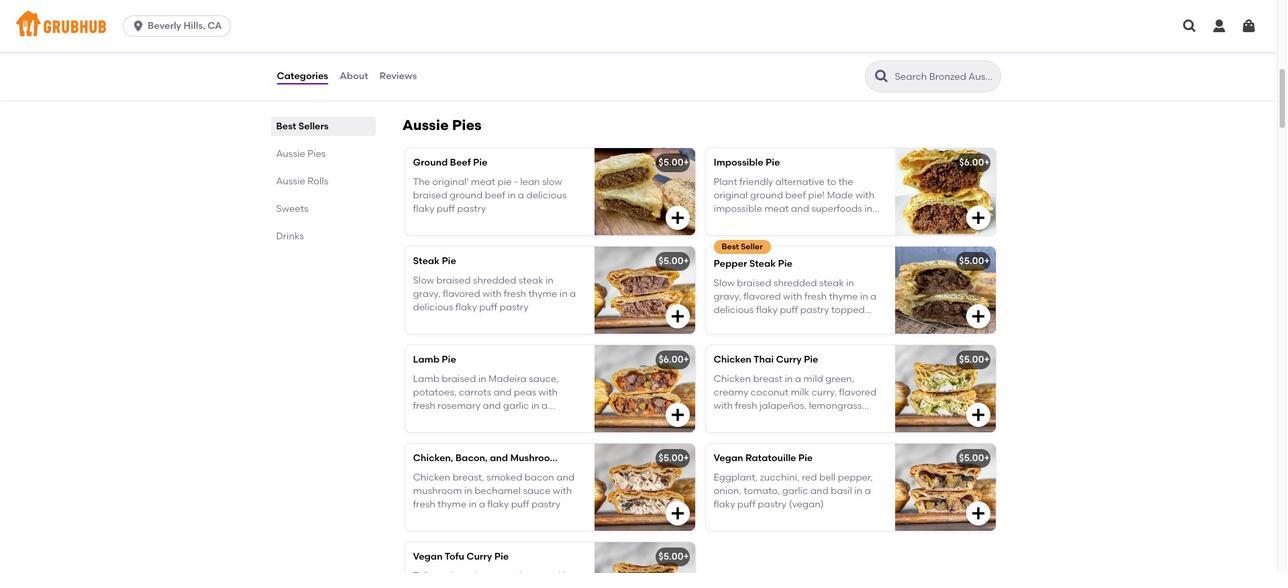 Task type: vqa. For each thing, say whether or not it's contained in the screenshot.
rightmost Liquor
no



Task type: describe. For each thing, give the bounding box(es) containing it.
+ for slow braised shredded steak in gravy, flavored with fresh thyme in a delicious flaky puff pastry
[[684, 256, 689, 267]]

pie up red
[[799, 453, 813, 465]]

to
[[827, 176, 836, 188]]

delicious inside lamb braised in madeira sauce, potatoes, carrots and peas with fresh rosemary and garlic in a delicious flaky puff pastry
[[413, 414, 453, 426]]

100%
[[833, 217, 857, 229]]

in inside eggplant, zucchini, red bell pepper, onion, tomato, garlic and basil in a flaky puff pastry (vegan)
[[854, 486, 863, 497]]

impossible
[[714, 157, 764, 169]]

onion,
[[714, 486, 742, 497]]

a inside eggplant, zucchini, red bell pepper, onion, tomato, garlic and basil in a flaky puff pastry (vegan)
[[865, 486, 871, 497]]

a inside button
[[539, 48, 545, 59]]

slow for steak
[[413, 275, 434, 286]]

pepper inside button
[[500, 75, 533, 86]]

0 vertical spatial aussie
[[402, 117, 449, 134]]

svg image for eggplant, zucchini, red bell pepper, onion, tomato, garlic and basil in a flaky puff pastry (vegan)
[[970, 506, 986, 522]]

about button
[[339, 52, 369, 101]]

main navigation navigation
[[0, 0, 1277, 52]]

and down carrots
[[483, 401, 501, 412]]

breast
[[753, 374, 783, 385]]

$5.00 + for chicken breast, smoked bacon and mushroom in bechamel sauce with fresh thyme in a flaky puff pastry
[[659, 453, 689, 465]]

pie
[[498, 176, 512, 188]]

fresh inside lamb braised in madeira sauce, potatoes, carrots and peas with fresh rosemary and garlic in a delicious flaky puff pastry
[[413, 401, 435, 412]]

impossible
[[714, 204, 762, 215]]

slow for pepper
[[714, 278, 735, 289]]

mushroom
[[510, 453, 559, 465]]

sweets
[[276, 203, 308, 215]]

slow
[[542, 176, 562, 188]]

plant
[[714, 176, 737, 188]]

curry,
[[812, 387, 837, 399]]

tofu
[[445, 552, 464, 563]]

puff inside chicken breast in a mild green, creamy coconut milk curry, flavored with fresh jalapeños, lemongrass and cilantro in a delicious flaky puff pastry
[[856, 414, 874, 426]]

sellers
[[299, 121, 329, 132]]

1 horizontal spatial topped
[[831, 305, 865, 316]]

curry for tofu
[[467, 552, 492, 563]]

delicious inside the original' meat pie - lean slow braised ground beef in a delicious flaky puff pastry
[[526, 190, 567, 201]]

svg image for chicken breast, smoked bacon and mushroom in bechamel sauce with fresh thyme in a flaky puff pastry
[[669, 506, 686, 522]]

fresh inside slow braised shredded steak in gravy, flavored with fresh thyme in a delicious flaky puff pastry
[[504, 289, 526, 300]]

pepper
[[714, 259, 747, 270]]

original
[[714, 190, 748, 201]]

black inside button
[[473, 75, 498, 86]]

tomato,
[[744, 486, 780, 497]]

the original' meat pie - lean slow braised ground beef in a delicious flaky puff pastry
[[413, 176, 567, 215]]

ground beef pie
[[413, 157, 488, 169]]

steak inside button
[[517, 34, 542, 45]]

0 horizontal spatial steak
[[413, 256, 440, 267]]

bacon
[[525, 472, 554, 484]]

beef inside plant friendly alternative to the original ground beef pie! made with impossible meat and superfoods in a delicious flaky puff pastry. 100% vegan
[[785, 190, 806, 201]]

mild
[[804, 374, 823, 385]]

beverly hills, ca
[[148, 20, 222, 32]]

slow braised shredded steak in gravy, flavored with fresh thyme in a delicious flaky puff pastry topped with cracked black pepper button
[[404, 4, 696, 91]]

shredded inside button
[[472, 34, 515, 45]]

$5.00 + for eggplant, zucchini, red bell pepper, onion, tomato, garlic and basil in a flaky puff pastry (vegan)
[[959, 453, 990, 465]]

steak for steak pie
[[519, 275, 543, 286]]

sauce,
[[529, 374, 559, 385]]

slow inside button
[[412, 34, 433, 45]]

pastry inside chicken breast in a mild green, creamy coconut milk curry, flavored with fresh jalapeños, lemongrass and cilantro in a delicious flaky puff pastry
[[714, 428, 743, 439]]

ground inside plant friendly alternative to the original ground beef pie! made with impossible meat and superfoods in a delicious flaky puff pastry. 100% vegan
[[750, 190, 783, 201]]

chicken for chicken breast in a mild green, creamy coconut milk curry, flavored with fresh jalapeños, lemongrass and cilantro in a delicious flaky puff pastry
[[714, 374, 751, 385]]

milk
[[791, 387, 809, 399]]

vegan for vegan tofu curry pie
[[413, 552, 443, 563]]

cilantro
[[734, 414, 769, 426]]

fresh inside chicken breast in a mild green, creamy coconut milk curry, flavored with fresh jalapeños, lemongrass and cilantro in a delicious flaky puff pastry
[[735, 401, 757, 412]]

topped inside button
[[529, 61, 563, 73]]

carrots
[[459, 387, 491, 399]]

lamb pie image
[[594, 346, 695, 433]]

lamb for lamb braised in madeira sauce, potatoes, carrots and peas with fresh rosemary and garlic in a delicious flaky puff pastry
[[413, 374, 440, 385]]

thai
[[754, 355, 774, 366]]

slow braised shredded steak in gravy, flavored with fresh thyme in a delicious flaky puff pastry topped with cracked black pepper inside button
[[412, 34, 582, 86]]

vegan ratatouille pie
[[714, 453, 813, 465]]

potatoes,
[[413, 387, 457, 399]]

about
[[340, 70, 368, 82]]

chicken breast, smoked bacon and mushroom in bechamel sauce with fresh thyme in a flaky puff pastry
[[413, 472, 575, 511]]

bacon,
[[456, 453, 488, 465]]

with inside slow braised shredded steak in gravy, flavored with fresh thyme in a delicious flaky puff pastry
[[483, 289, 502, 300]]

eggplant,
[[714, 472, 758, 484]]

delicious inside slow braised shredded steak in gravy, flavored with fresh thyme in a delicious flaky puff pastry
[[413, 302, 453, 314]]

pastry inside lamb braised in madeira sauce, potatoes, carrots and peas with fresh rosemary and garlic in a delicious flaky puff pastry
[[500, 414, 529, 426]]

thyme inside chicken breast, smoked bacon and mushroom in bechamel sauce with fresh thyme in a flaky puff pastry
[[438, 499, 467, 511]]

lamb pie
[[413, 355, 456, 366]]

the
[[413, 176, 430, 188]]

bell
[[819, 472, 836, 484]]

best for best seller
[[722, 243, 739, 252]]

the
[[839, 176, 854, 188]]

beverly
[[148, 20, 181, 32]]

shredded for pepper steak pie
[[774, 278, 817, 289]]

shredded for steak pie
[[473, 275, 516, 286]]

creamy
[[714, 387, 749, 399]]

$6.00 for plant friendly alternative to the original ground beef pie! made with impossible meat and superfoods in a delicious flaky puff pastry. 100% vegan
[[959, 157, 984, 169]]

meat inside plant friendly alternative to the original ground beef pie! made with impossible meat and superfoods in a delicious flaky puff pastry. 100% vegan
[[765, 204, 789, 215]]

chicken, bacon, and mushroom pie
[[413, 453, 575, 465]]

braised for pepper steak pie
[[737, 278, 771, 289]]

a inside the original' meat pie - lean slow braised ground beef in a delicious flaky puff pastry
[[518, 190, 524, 201]]

svg image for lamb braised in madeira sauce, potatoes, carrots and peas with fresh rosemary and garlic in a delicious flaky puff pastry
[[669, 408, 686, 424]]

thyme inside slow braised shredded steak in gravy, flavored with fresh thyme in a delicious flaky puff pastry
[[528, 289, 557, 300]]

fresh inside button
[[473, 48, 495, 59]]

$6.00 + for lamb braised in madeira sauce, potatoes, carrots and peas with fresh rosemary and garlic in a delicious flaky puff pastry
[[659, 355, 689, 366]]

0 vertical spatial pies
[[452, 117, 482, 134]]

lamb for lamb pie
[[413, 355, 440, 366]]

pie right beef
[[473, 157, 488, 169]]

puff inside slow braised shredded steak in gravy, flavored with fresh thyme in a delicious flaky puff pastry
[[479, 302, 498, 314]]

categories
[[277, 70, 328, 82]]

$5.00 for eggplant, zucchini, red bell pepper, onion, tomato, garlic and basil in a flaky puff pastry (vegan)
[[959, 453, 984, 465]]

flaky inside lamb braised in madeira sauce, potatoes, carrots and peas with fresh rosemary and garlic in a delicious flaky puff pastry
[[456, 414, 477, 426]]

eggplant, zucchini, red bell pepper, onion, tomato, garlic and basil in a flaky puff pastry (vegan)
[[714, 472, 873, 511]]

impossible pie
[[714, 157, 780, 169]]

vegan for vegan ratatouille pie
[[714, 453, 743, 465]]

pie up slow braised shredded steak in gravy, flavored with fresh thyme in a delicious flaky puff pastry
[[442, 256, 456, 267]]

chicken thai curry pie image
[[895, 346, 996, 433]]

steak for pepper steak pie
[[819, 278, 844, 289]]

+ for chicken breast, smoked bacon and mushroom in bechamel sauce with fresh thyme in a flaky puff pastry
[[684, 453, 689, 465]]

impossible pie image
[[895, 149, 996, 236]]

chicken for chicken breast, smoked bacon and mushroom in bechamel sauce with fresh thyme in a flaky puff pastry
[[413, 472, 450, 484]]

pepper,
[[838, 472, 873, 484]]

$5.00 for chicken breast, smoked bacon and mushroom in bechamel sauce with fresh thyme in a flaky puff pastry
[[659, 453, 684, 465]]

a inside slow braised shredded steak in gravy, flavored with fresh thyme in a delicious flaky puff pastry
[[570, 289, 576, 300]]

flaky inside chicken breast in a mild green, creamy coconut milk curry, flavored with fresh jalapeños, lemongrass and cilantro in a delicious flaky puff pastry
[[832, 414, 854, 426]]

vegan
[[714, 231, 742, 242]]

a inside plant friendly alternative to the original ground beef pie! made with impossible meat and superfoods in a delicious flaky puff pastry. 100% vegan
[[875, 204, 881, 215]]

flaky inside button
[[454, 61, 476, 73]]

and inside chicken breast, smoked bacon and mushroom in bechamel sauce with fresh thyme in a flaky puff pastry
[[557, 472, 575, 484]]

mushroom
[[413, 486, 462, 497]]

pastry inside eggplant, zucchini, red bell pepper, onion, tomato, garlic and basil in a flaky puff pastry (vegan)
[[758, 499, 787, 511]]

aussie rolls
[[276, 176, 328, 187]]

$5.00 + for the original' meat pie - lean slow braised ground beef in a delicious flaky puff pastry
[[659, 157, 689, 169]]

chicken breast in a mild green, creamy coconut milk curry, flavored with fresh jalapeños, lemongrass and cilantro in a delicious flaky puff pastry
[[714, 374, 877, 439]]

a inside lamb braised in madeira sauce, potatoes, carrots and peas with fresh rosemary and garlic in a delicious flaky puff pastry
[[542, 401, 548, 412]]

coconut
[[751, 387, 789, 399]]

and up 'smoked'
[[490, 453, 508, 465]]

flaky inside eggplant, zucchini, red bell pepper, onion, tomato, garlic and basil in a flaky puff pastry (vegan)
[[714, 499, 735, 511]]

lamb braised in madeira sauce, potatoes, carrots and peas with fresh rosemary and garlic in a delicious flaky puff pastry
[[413, 374, 559, 426]]

reviews button
[[379, 52, 418, 101]]

seller
[[741, 243, 763, 252]]

1 horizontal spatial pepper steak pie image
[[895, 247, 996, 334]]

$5.00 for slow braised shredded steak in gravy, flavored with fresh thyme in a delicious flaky puff pastry
[[659, 256, 684, 267]]

steak pie
[[413, 256, 456, 267]]

$5.00 for chicken breast in a mild green, creamy coconut milk curry, flavored with fresh jalapeños, lemongrass and cilantro in a delicious flaky puff pastry
[[959, 355, 984, 366]]

garlic inside eggplant, zucchini, red bell pepper, onion, tomato, garlic and basil in a flaky puff pastry (vegan)
[[782, 486, 808, 497]]

beverly hills, ca button
[[123, 15, 236, 37]]

puff inside lamb braised in madeira sauce, potatoes, carrots and peas with fresh rosemary and garlic in a delicious flaky puff pastry
[[479, 414, 498, 426]]

jalapeños,
[[760, 401, 807, 412]]

friendly
[[740, 176, 773, 188]]

smoked
[[487, 472, 522, 484]]

rolls
[[308, 176, 328, 187]]

breast,
[[453, 472, 484, 484]]



Task type: locate. For each thing, give the bounding box(es) containing it.
$6.00 for lamb braised in madeira sauce, potatoes, carrots and peas with fresh rosemary and garlic in a delicious flaky puff pastry
[[659, 355, 684, 366]]

chicken for chicken thai curry pie
[[714, 355, 752, 366]]

aussie pies up ground beef pie
[[402, 117, 482, 134]]

gravy, for pepper steak pie
[[714, 291, 741, 303]]

pie!
[[808, 190, 825, 201]]

ca
[[208, 20, 222, 32]]

pastry inside the original' meat pie - lean slow braised ground beef in a delicious flaky puff pastry
[[457, 204, 486, 215]]

1 vertical spatial pies
[[308, 148, 326, 160]]

puff inside plant friendly alternative to the original ground beef pie! made with impossible meat and superfoods in a delicious flaky puff pastry. 100% vegan
[[780, 217, 798, 229]]

pepper
[[500, 75, 533, 86], [802, 318, 835, 330]]

best down vegan at right top
[[722, 243, 739, 252]]

lean
[[520, 176, 540, 188]]

1 vertical spatial black
[[775, 318, 800, 330]]

peas
[[514, 387, 536, 399]]

-
[[514, 176, 518, 188]]

pie right tofu
[[494, 552, 509, 563]]

0 horizontal spatial best
[[276, 121, 296, 132]]

and down the "madeira"
[[494, 387, 512, 399]]

1 horizontal spatial $6.00 +
[[959, 157, 990, 169]]

original'
[[432, 176, 469, 188]]

thyme inside slow braised shredded steak in gravy, flavored with fresh thyme in a delicious flaky puff pastry topped with cracked black pepper button
[[497, 48, 526, 59]]

1 horizontal spatial aussie pies
[[402, 117, 482, 134]]

chicken inside chicken breast, smoked bacon and mushroom in bechamel sauce with fresh thyme in a flaky puff pastry
[[413, 472, 450, 484]]

and inside chicken breast in a mild green, creamy coconut milk curry, flavored with fresh jalapeños, lemongrass and cilantro in a delicious flaky puff pastry
[[714, 414, 732, 426]]

steak
[[413, 256, 440, 267], [749, 259, 776, 270]]

2 ground from the left
[[750, 190, 783, 201]]

garlic down peas
[[503, 401, 529, 412]]

chicken, bacon, and mushroom pie image
[[594, 445, 695, 532]]

1 vertical spatial garlic
[[782, 486, 808, 497]]

best left sellers at left top
[[276, 121, 296, 132]]

2 horizontal spatial gravy,
[[714, 291, 741, 303]]

fresh inside chicken breast, smoked bacon and mushroom in bechamel sauce with fresh thyme in a flaky puff pastry
[[413, 499, 435, 511]]

+ for plant friendly alternative to the original ground beef pie! made with impossible meat and superfoods in a delicious flaky puff pastry. 100% vegan
[[984, 157, 990, 169]]

shredded
[[472, 34, 515, 45], [473, 275, 516, 286], [774, 278, 817, 289]]

pastry inside button
[[498, 61, 527, 73]]

and inside eggplant, zucchini, red bell pepper, onion, tomato, garlic and basil in a flaky puff pastry (vegan)
[[811, 486, 829, 497]]

thyme
[[497, 48, 526, 59], [528, 289, 557, 300], [829, 291, 858, 303], [438, 499, 467, 511]]

0 horizontal spatial aussie pies
[[276, 148, 326, 160]]

braised inside slow braised shredded steak in gravy, flavored with fresh thyme in a delicious flaky puff pastry topped with cracked black pepper button
[[435, 34, 469, 45]]

svg image inside beverly hills, ca button
[[132, 19, 145, 33]]

cracked
[[433, 75, 470, 86], [735, 318, 772, 330]]

ground down original'
[[450, 190, 483, 201]]

best for best sellers
[[276, 121, 296, 132]]

slow down steak pie on the left top of the page
[[413, 275, 434, 286]]

flavored inside chicken breast in a mild green, creamy coconut milk curry, flavored with fresh jalapeños, lemongrass and cilantro in a delicious flaky puff pastry
[[839, 387, 877, 399]]

1 horizontal spatial gravy,
[[555, 34, 582, 45]]

steak inside slow braised shredded steak in gravy, flavored with fresh thyme in a delicious flaky puff pastry
[[519, 275, 543, 286]]

+ for the original' meat pie - lean slow braised ground beef in a delicious flaky puff pastry
[[684, 157, 689, 169]]

bechamel
[[475, 486, 521, 497]]

with inside plant friendly alternative to the original ground beef pie! made with impossible meat and superfoods in a delicious flaky puff pastry. 100% vegan
[[856, 190, 875, 201]]

0 vertical spatial aussie pies
[[402, 117, 482, 134]]

braised for steak pie
[[436, 275, 471, 286]]

1 horizontal spatial slow braised shredded steak in gravy, flavored with fresh thyme in a delicious flaky puff pastry topped with cracked black pepper
[[714, 278, 877, 330]]

pepper steak pie
[[714, 259, 793, 270]]

meat left pie on the left top
[[471, 176, 495, 188]]

1 vertical spatial aussie
[[276, 148, 305, 160]]

steak pie image
[[594, 247, 695, 334]]

meat down friendly
[[765, 204, 789, 215]]

1 horizontal spatial garlic
[[782, 486, 808, 497]]

lemongrass
[[809, 401, 862, 412]]

0 horizontal spatial pepper steak pie image
[[596, 4, 696, 91]]

1 horizontal spatial meat
[[765, 204, 789, 215]]

1 horizontal spatial vegan
[[714, 453, 743, 465]]

delicious
[[412, 61, 452, 73], [526, 190, 567, 201], [714, 217, 754, 229], [413, 302, 453, 314], [714, 305, 754, 316], [413, 414, 453, 426], [790, 414, 830, 426]]

pie up "mild" at the bottom right of page
[[804, 355, 818, 366]]

curry right tofu
[[467, 552, 492, 563]]

1 horizontal spatial curry
[[776, 355, 802, 366]]

vegan up eggplant,
[[714, 453, 743, 465]]

meat
[[471, 176, 495, 188], [765, 204, 789, 215]]

aussie up ground
[[402, 117, 449, 134]]

puff inside chicken breast, smoked bacon and mushroom in bechamel sauce with fresh thyme in a flaky puff pastry
[[511, 499, 529, 511]]

fresh
[[473, 48, 495, 59], [504, 289, 526, 300], [805, 291, 827, 303], [413, 401, 435, 412], [735, 401, 757, 412], [413, 499, 435, 511]]

pies up rolls
[[308, 148, 326, 160]]

in inside the original' meat pie - lean slow braised ground beef in a delicious flaky puff pastry
[[508, 190, 516, 201]]

1 vertical spatial pepper steak pie image
[[895, 247, 996, 334]]

0 vertical spatial $6.00 +
[[959, 157, 990, 169]]

pie
[[473, 157, 488, 169], [766, 157, 780, 169], [442, 256, 456, 267], [778, 259, 793, 270], [442, 355, 456, 366], [804, 355, 818, 366], [561, 453, 575, 465], [799, 453, 813, 465], [494, 552, 509, 563]]

pie right mushroom
[[561, 453, 575, 465]]

a
[[539, 48, 545, 59], [518, 190, 524, 201], [875, 204, 881, 215], [570, 289, 576, 300], [871, 291, 877, 303], [795, 374, 801, 385], [542, 401, 548, 412], [782, 414, 788, 426], [865, 486, 871, 497], [479, 499, 485, 511]]

1 vertical spatial curry
[[467, 552, 492, 563]]

0 horizontal spatial $6.00
[[659, 355, 684, 366]]

vegan ratatouille pie image
[[895, 445, 996, 532]]

2 vertical spatial aussie
[[276, 176, 305, 187]]

cracked inside slow braised shredded steak in gravy, flavored with fresh thyme in a delicious flaky puff pastry topped with cracked black pepper button
[[433, 75, 470, 86]]

1 beef from the left
[[485, 190, 506, 201]]

alternative
[[775, 176, 825, 188]]

superfoods
[[812, 204, 862, 215]]

+
[[684, 157, 689, 169], [984, 157, 990, 169], [684, 256, 689, 267], [984, 256, 990, 267], [684, 355, 689, 366], [984, 355, 990, 366], [684, 453, 689, 465], [984, 453, 990, 465], [684, 552, 689, 563]]

braised for lamb pie
[[442, 374, 476, 385]]

shredded inside slow braised shredded steak in gravy, flavored with fresh thyme in a delicious flaky puff pastry
[[473, 275, 516, 286]]

0 vertical spatial lamb
[[413, 355, 440, 366]]

pie right pepper
[[778, 259, 793, 270]]

and down bell
[[811, 486, 829, 497]]

sauce
[[523, 486, 551, 497]]

gravy, for steak pie
[[413, 289, 441, 300]]

+ for lamb braised in madeira sauce, potatoes, carrots and peas with fresh rosemary and garlic in a delicious flaky puff pastry
[[684, 355, 689, 366]]

flaky inside chicken breast, smoked bacon and mushroom in bechamel sauce with fresh thyme in a flaky puff pastry
[[487, 499, 509, 511]]

braised
[[435, 34, 469, 45], [413, 190, 447, 201], [436, 275, 471, 286], [737, 278, 771, 289], [442, 374, 476, 385]]

rosemary
[[438, 401, 481, 412]]

flaky inside plant friendly alternative to the original ground beef pie! made with impossible meat and superfoods in a delicious flaky puff pastry. 100% vegan
[[756, 217, 778, 229]]

flavored down steak pie on the left top of the page
[[443, 289, 480, 300]]

chicken up "mushroom"
[[413, 472, 450, 484]]

ground down friendly
[[750, 190, 783, 201]]

basil
[[831, 486, 852, 497]]

1 vertical spatial vegan
[[413, 552, 443, 563]]

curry right thai
[[776, 355, 802, 366]]

0 horizontal spatial $6.00 +
[[659, 355, 689, 366]]

hills,
[[184, 20, 205, 32]]

puff inside the original' meat pie - lean slow braised ground beef in a delicious flaky puff pastry
[[437, 204, 455, 215]]

aussie pies up "aussie rolls"
[[276, 148, 326, 160]]

with inside chicken breast in a mild green, creamy coconut milk curry, flavored with fresh jalapeños, lemongrass and cilantro in a delicious flaky puff pastry
[[714, 401, 733, 412]]

0 vertical spatial vegan
[[714, 453, 743, 465]]

aussie pies
[[402, 117, 482, 134], [276, 148, 326, 160]]

1 vertical spatial pepper
[[802, 318, 835, 330]]

flavored inside button
[[412, 48, 449, 59]]

pie up 'potatoes,'
[[442, 355, 456, 366]]

0 horizontal spatial vegan
[[413, 552, 443, 563]]

2 beef from the left
[[785, 190, 806, 201]]

1 vertical spatial cracked
[[735, 318, 772, 330]]

chicken up creamy
[[714, 374, 751, 385]]

aussie left rolls
[[276, 176, 305, 187]]

0 vertical spatial chicken
[[714, 355, 752, 366]]

ground beef pie image
[[594, 149, 695, 236]]

1 vertical spatial lamb
[[413, 374, 440, 385]]

0 horizontal spatial garlic
[[503, 401, 529, 412]]

pepper steak pie image
[[596, 4, 696, 91], [895, 247, 996, 334]]

1 vertical spatial $6.00 +
[[659, 355, 689, 366]]

$6.00 +
[[959, 157, 990, 169], [659, 355, 689, 366]]

$6.00 + for plant friendly alternative to the original ground beef pie! made with impossible meat and superfoods in a delicious flaky puff pastry. 100% vegan
[[959, 157, 990, 169]]

0 vertical spatial garlic
[[503, 401, 529, 412]]

flaky inside slow braised shredded steak in gravy, flavored with fresh thyme in a delicious flaky puff pastry
[[456, 302, 477, 314]]

lamb inside lamb braised in madeira sauce, potatoes, carrots and peas with fresh rosemary and garlic in a delicious flaky puff pastry
[[413, 374, 440, 385]]

best
[[276, 121, 296, 132], [722, 243, 739, 252]]

flavored up the reviews
[[412, 48, 449, 59]]

ground inside the original' meat pie - lean slow braised ground beef in a delicious flaky puff pastry
[[450, 190, 483, 201]]

1 lamb from the top
[[413, 355, 440, 366]]

and down creamy
[[714, 414, 732, 426]]

steak
[[517, 34, 542, 45], [519, 275, 543, 286], [819, 278, 844, 289]]

best seller
[[722, 243, 763, 252]]

green,
[[826, 374, 855, 385]]

(vegan)
[[789, 499, 824, 511]]

puff inside eggplant, zucchini, red bell pepper, onion, tomato, garlic and basil in a flaky puff pastry (vegan)
[[738, 499, 756, 511]]

1 horizontal spatial pies
[[452, 117, 482, 134]]

svg image for the original' meat pie - lean slow braised ground beef in a delicious flaky puff pastry
[[669, 210, 686, 226]]

$5.00 for the original' meat pie - lean slow braised ground beef in a delicious flaky puff pastry
[[659, 157, 684, 169]]

puff inside slow braised shredded steak in gravy, flavored with fresh thyme in a delicious flaky puff pastry topped with cracked black pepper button
[[478, 61, 496, 73]]

1 horizontal spatial ground
[[750, 190, 783, 201]]

0 vertical spatial black
[[473, 75, 498, 86]]

pastry inside chicken breast, smoked bacon and mushroom in bechamel sauce with fresh thyme in a flaky puff pastry
[[532, 499, 560, 511]]

pastry inside slow braised shredded steak in gravy, flavored with fresh thyme in a delicious flaky puff pastry
[[500, 302, 529, 314]]

slow inside slow braised shredded steak in gravy, flavored with fresh thyme in a delicious flaky puff pastry
[[413, 275, 434, 286]]

meat inside the original' meat pie - lean slow braised ground beef in a delicious flaky puff pastry
[[471, 176, 495, 188]]

beef
[[485, 190, 506, 201], [785, 190, 806, 201]]

chicken thai curry pie
[[714, 355, 818, 366]]

1 vertical spatial slow braised shredded steak in gravy, flavored with fresh thyme in a delicious flaky puff pastry topped with cracked black pepper
[[714, 278, 877, 330]]

black
[[473, 75, 498, 86], [775, 318, 800, 330]]

gravy, inside slow braised shredded steak in gravy, flavored with fresh thyme in a delicious flaky puff pastry
[[413, 289, 441, 300]]

0 vertical spatial $6.00
[[959, 157, 984, 169]]

1 horizontal spatial steak
[[749, 259, 776, 270]]

beef down pie on the left top
[[485, 190, 506, 201]]

red
[[802, 472, 817, 484]]

chicken inside chicken breast in a mild green, creamy coconut milk curry, flavored with fresh jalapeños, lemongrass and cilantro in a delicious flaky puff pastry
[[714, 374, 751, 385]]

pastry
[[498, 61, 527, 73], [457, 204, 486, 215], [500, 302, 529, 314], [800, 305, 829, 316], [500, 414, 529, 426], [714, 428, 743, 439], [532, 499, 560, 511], [758, 499, 787, 511]]

pies up beef
[[452, 117, 482, 134]]

flaky inside the original' meat pie - lean slow braised ground beef in a delicious flaky puff pastry
[[413, 204, 435, 215]]

1 vertical spatial chicken
[[714, 374, 751, 385]]

slow braised shredded steak in gravy, flavored with fresh thyme in a delicious flaky puff pastry
[[413, 275, 576, 314]]

0 horizontal spatial cracked
[[433, 75, 470, 86]]

vegan left tofu
[[413, 552, 443, 563]]

a inside chicken breast, smoked bacon and mushroom in bechamel sauce with fresh thyme in a flaky puff pastry
[[479, 499, 485, 511]]

braised inside lamb braised in madeira sauce, potatoes, carrots and peas with fresh rosemary and garlic in a delicious flaky puff pastry
[[442, 374, 476, 385]]

with
[[451, 48, 471, 59], [412, 75, 431, 86], [856, 190, 875, 201], [483, 289, 502, 300], [783, 291, 802, 303], [714, 318, 733, 330], [539, 387, 558, 399], [714, 401, 733, 412], [553, 486, 572, 497]]

aussie
[[402, 117, 449, 134], [276, 148, 305, 160], [276, 176, 305, 187]]

1 horizontal spatial best
[[722, 243, 739, 252]]

flavored
[[412, 48, 449, 59], [443, 289, 480, 300], [744, 291, 781, 303], [839, 387, 877, 399]]

search icon image
[[874, 68, 890, 85]]

and right bacon at the left
[[557, 472, 575, 484]]

0 vertical spatial topped
[[529, 61, 563, 73]]

0 horizontal spatial gravy,
[[413, 289, 441, 300]]

svg image for plant friendly alternative to the original ground beef pie! made with impossible meat and superfoods in a delicious flaky puff pastry. 100% vegan
[[970, 210, 986, 226]]

braised inside slow braised shredded steak in gravy, flavored with fresh thyme in a delicious flaky puff pastry
[[436, 275, 471, 286]]

beef down "alternative"
[[785, 190, 806, 201]]

0 vertical spatial pepper steak pie image
[[596, 4, 696, 91]]

gravy, inside button
[[555, 34, 582, 45]]

0 horizontal spatial pies
[[308, 148, 326, 160]]

1 ground from the left
[[450, 190, 483, 201]]

with inside lamb braised in madeira sauce, potatoes, carrots and peas with fresh rosemary and garlic in a delicious flaky puff pastry
[[539, 387, 558, 399]]

1 vertical spatial best
[[722, 243, 739, 252]]

lamb
[[413, 355, 440, 366], [413, 374, 440, 385]]

delicious inside slow braised shredded steak in gravy, flavored with fresh thyme in a delicious flaky puff pastry topped with cracked black pepper button
[[412, 61, 452, 73]]

slow up the reviews
[[412, 34, 433, 45]]

topped
[[529, 61, 563, 73], [831, 305, 865, 316]]

cracked up thai
[[735, 318, 772, 330]]

1 horizontal spatial beef
[[785, 190, 806, 201]]

flavored down green,
[[839, 387, 877, 399]]

0 horizontal spatial meat
[[471, 176, 495, 188]]

Search Bronzed Aussie search field
[[894, 70, 996, 83]]

garlic inside lamb braised in madeira sauce, potatoes, carrots and peas with fresh rosemary and garlic in a delicious flaky puff pastry
[[503, 401, 529, 412]]

chicken
[[714, 355, 752, 366], [714, 374, 751, 385], [413, 472, 450, 484]]

1 horizontal spatial black
[[775, 318, 800, 330]]

1 horizontal spatial pepper
[[802, 318, 835, 330]]

0 horizontal spatial black
[[473, 75, 498, 86]]

cracked right reviews button
[[433, 75, 470, 86]]

0 horizontal spatial ground
[[450, 190, 483, 201]]

madeira
[[489, 374, 527, 385]]

0 vertical spatial cracked
[[433, 75, 470, 86]]

chicken left thai
[[714, 355, 752, 366]]

2 lamb from the top
[[413, 374, 440, 385]]

puff
[[478, 61, 496, 73], [437, 204, 455, 215], [780, 217, 798, 229], [479, 302, 498, 314], [780, 305, 798, 316], [479, 414, 498, 426], [856, 414, 874, 426], [511, 499, 529, 511], [738, 499, 756, 511]]

drinks
[[276, 231, 304, 242]]

and inside plant friendly alternative to the original ground beef pie! made with impossible meat and superfoods in a delicious flaky puff pastry. 100% vegan
[[791, 204, 809, 215]]

1 vertical spatial $6.00
[[659, 355, 684, 366]]

0 horizontal spatial curry
[[467, 552, 492, 563]]

and up 'pastry.'
[[791, 204, 809, 215]]

0 vertical spatial pepper
[[500, 75, 533, 86]]

+ for eggplant, zucchini, red bell pepper, onion, tomato, garlic and basil in a flaky puff pastry (vegan)
[[984, 453, 990, 465]]

categories button
[[276, 52, 329, 101]]

0 horizontal spatial topped
[[529, 61, 563, 73]]

1 vertical spatial aussie pies
[[276, 148, 326, 160]]

0 vertical spatial curry
[[776, 355, 802, 366]]

in
[[544, 34, 552, 45], [528, 48, 536, 59], [508, 190, 516, 201], [865, 204, 873, 215], [546, 275, 554, 286], [846, 278, 854, 289], [560, 289, 568, 300], [860, 291, 868, 303], [478, 374, 486, 385], [785, 374, 793, 385], [531, 401, 539, 412], [771, 414, 779, 426], [464, 486, 472, 497], [854, 486, 863, 497], [469, 499, 477, 511]]

beef
[[450, 157, 471, 169]]

flavored down "pepper steak pie"
[[744, 291, 781, 303]]

flaky
[[454, 61, 476, 73], [413, 204, 435, 215], [756, 217, 778, 229], [456, 302, 477, 314], [756, 305, 778, 316], [456, 414, 477, 426], [832, 414, 854, 426], [487, 499, 509, 511], [714, 499, 735, 511]]

aussie up "aussie rolls"
[[276, 148, 305, 160]]

1 horizontal spatial $6.00
[[959, 157, 984, 169]]

chicken,
[[413, 453, 453, 465]]

ratatouille
[[746, 453, 796, 465]]

braised inside the original' meat pie - lean slow braised ground beef in a delicious flaky puff pastry
[[413, 190, 447, 201]]

1 vertical spatial topped
[[831, 305, 865, 316]]

svg image
[[1211, 18, 1228, 34], [132, 19, 145, 33], [669, 210, 686, 226], [970, 210, 986, 226], [669, 408, 686, 424], [669, 506, 686, 522], [970, 506, 986, 522]]

0 horizontal spatial beef
[[485, 190, 506, 201]]

ground
[[413, 157, 448, 169]]

$5.00 + for chicken breast in a mild green, creamy coconut milk curry, flavored with fresh jalapeños, lemongrass and cilantro in a delicious flaky puff pastry
[[959, 355, 990, 366]]

slow down pepper
[[714, 278, 735, 289]]

$5.00 + for slow braised shredded steak in gravy, flavored with fresh thyme in a delicious flaky puff pastry
[[659, 256, 689, 267]]

flavored inside slow braised shredded steak in gravy, flavored with fresh thyme in a delicious flaky puff pastry
[[443, 289, 480, 300]]

1 vertical spatial meat
[[765, 204, 789, 215]]

delicious inside chicken breast in a mild green, creamy coconut milk curry, flavored with fresh jalapeños, lemongrass and cilantro in a delicious flaky puff pastry
[[790, 414, 830, 426]]

0 vertical spatial meat
[[471, 176, 495, 188]]

plant friendly alternative to the original ground beef pie! made with impossible meat and superfoods in a delicious flaky puff pastry. 100% vegan
[[714, 176, 881, 242]]

+ for chicken breast in a mild green, creamy coconut milk curry, flavored with fresh jalapeños, lemongrass and cilantro in a delicious flaky puff pastry
[[984, 355, 990, 366]]

beef inside the original' meat pie - lean slow braised ground beef in a delicious flaky puff pastry
[[485, 190, 506, 201]]

0 vertical spatial slow braised shredded steak in gravy, flavored with fresh thyme in a delicious flaky puff pastry topped with cracked black pepper
[[412, 34, 582, 86]]

curry for thai
[[776, 355, 802, 366]]

zucchini,
[[760, 472, 800, 484]]

garlic up (vegan)
[[782, 486, 808, 497]]

in inside plant friendly alternative to the original ground beef pie! made with impossible meat and superfoods in a delicious flaky puff pastry. 100% vegan
[[865, 204, 873, 215]]

pastry.
[[800, 217, 831, 229]]

with inside chicken breast, smoked bacon and mushroom in bechamel sauce with fresh thyme in a flaky puff pastry
[[553, 486, 572, 497]]

vegan tofu curry pie
[[413, 552, 509, 563]]

made
[[827, 190, 853, 201]]

reviews
[[380, 70, 417, 82]]

1 horizontal spatial cracked
[[735, 318, 772, 330]]

0 horizontal spatial slow braised shredded steak in gravy, flavored with fresh thyme in a delicious flaky puff pastry topped with cracked black pepper
[[412, 34, 582, 86]]

pies
[[452, 117, 482, 134], [308, 148, 326, 160]]

2 vertical spatial chicken
[[413, 472, 450, 484]]

best sellers
[[276, 121, 329, 132]]

pie up friendly
[[766, 157, 780, 169]]

svg image
[[1182, 18, 1198, 34], [1241, 18, 1257, 34], [669, 309, 686, 325], [970, 309, 986, 325], [970, 408, 986, 424]]

delicious inside plant friendly alternative to the original ground beef pie! made with impossible meat and superfoods in a delicious flaky puff pastry. 100% vegan
[[714, 217, 754, 229]]

0 horizontal spatial pepper
[[500, 75, 533, 86]]

vegan tofu curry pie image
[[594, 543, 695, 574]]

0 vertical spatial best
[[276, 121, 296, 132]]



